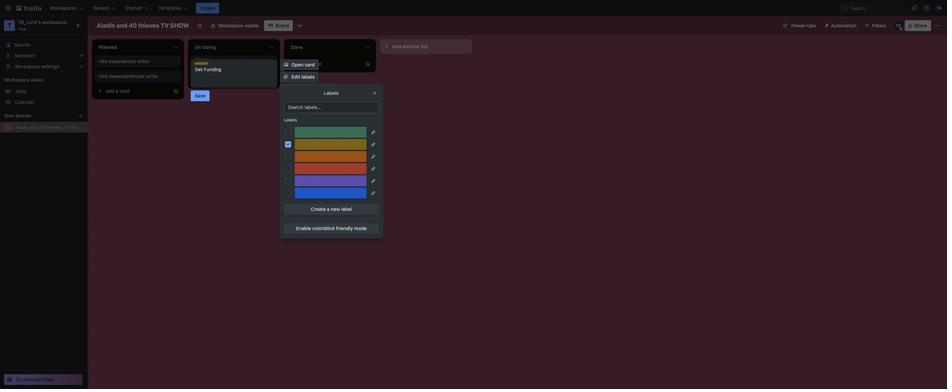Task type: locate. For each thing, give the bounding box(es) containing it.
try premium free button
[[4, 375, 83, 386]]

share
[[914, 23, 927, 28]]

1 horizontal spatial 40
[[129, 22, 137, 29]]

create a new label
[[311, 207, 352, 212]]

0 vertical spatial tv
[[161, 22, 169, 29]]

add a card button
[[287, 59, 362, 70], [191, 75, 266, 86], [95, 86, 170, 97]]

views
[[30, 77, 43, 83]]

0 vertical spatial edit
[[291, 74, 300, 80]]

your
[[4, 113, 14, 119]]

0 horizontal spatial add a card button
[[95, 86, 170, 97]]

1 hire from the top
[[99, 58, 108, 64]]

add
[[392, 44, 401, 49], [298, 61, 307, 67], [202, 77, 210, 83], [105, 88, 114, 94]]

0 horizontal spatial workspace
[[4, 77, 29, 83]]

0 vertical spatial labels
[[324, 90, 339, 96]]

hire experienced writer
[[99, 58, 150, 64]]

hire
[[99, 58, 108, 64], [99, 73, 108, 79]]

1 horizontal spatial and
[[117, 22, 127, 29]]

and
[[117, 22, 127, 29], [30, 124, 38, 130]]

workspace visible button
[[206, 20, 263, 31]]

0 horizontal spatial add a card
[[105, 88, 130, 94]]

Search labels… text field
[[284, 101, 379, 114]]

edit dates
[[291, 135, 314, 141]]

0 vertical spatial aladin
[[97, 22, 115, 29]]

1 horizontal spatial show
[[170, 22, 189, 29]]

1 vertical spatial thieves
[[46, 124, 62, 130]]

1 horizontal spatial aladin and 40 thieves tv show
[[97, 22, 189, 29]]

add a card button up labels
[[287, 59, 362, 70]]

0 vertical spatial writer
[[137, 58, 150, 64]]

get funding link
[[195, 62, 273, 69]]

0 vertical spatial 40
[[129, 22, 137, 29]]

0 horizontal spatial aladin and 40 thieves tv show
[[15, 124, 85, 130]]

0 horizontal spatial color: yellow, title: none image
[[195, 62, 208, 65]]

show menu image
[[935, 22, 941, 29]]

Search field
[[848, 3, 908, 13]]

change inside change cover button
[[291, 98, 309, 104]]

add another list button
[[380, 39, 472, 54]]

mode
[[354, 226, 367, 232]]

1 vertical spatial add a card
[[202, 77, 226, 83]]

archive button
[[280, 145, 312, 156]]

cover
[[310, 98, 322, 104]]

writer up the hire inexexperienced writer link
[[137, 58, 150, 64]]

a
[[308, 61, 310, 67], [212, 77, 214, 83], [116, 88, 118, 94], [327, 207, 330, 212]]

hire left inexexperienced
[[99, 73, 108, 79]]

get
[[195, 63, 203, 68]]

edit card image
[[268, 58, 274, 64]]

color: orange, title: none image
[[295, 151, 367, 162]]

change down edit labels button at the top left of the page
[[291, 86, 309, 92]]

board
[[276, 23, 289, 28]]

change
[[291, 86, 309, 92], [291, 98, 309, 104]]

aladin
[[97, 22, 115, 29], [15, 124, 28, 130]]

close popover image
[[372, 91, 377, 96]]

a down inexexperienced
[[116, 88, 118, 94]]

edit left labels
[[291, 74, 300, 80]]

workspace visible
[[218, 23, 259, 28]]

edit left dates at the left top of the page
[[291, 135, 300, 141]]

1 horizontal spatial color: yellow, title: none image
[[295, 139, 367, 150]]

0 horizontal spatial and
[[30, 124, 38, 130]]

2 edit from the top
[[291, 135, 300, 141]]

1 vertical spatial writer
[[146, 73, 158, 79]]

color: yellow, title: none image
[[195, 58, 208, 61]]

color: yellow, title: none image
[[195, 62, 208, 65], [295, 139, 367, 150]]

2 change from the top
[[291, 98, 309, 104]]

add a card down funding
[[202, 77, 226, 83]]

create inside primary element
[[200, 5, 215, 11]]

1 vertical spatial color: yellow, title: none image
[[295, 139, 367, 150]]

move button
[[280, 108, 308, 119]]

writer
[[137, 58, 150, 64], [146, 73, 158, 79]]

color: yellow, title: none image up color: orange, title: none image
[[295, 139, 367, 150]]

tv
[[161, 22, 169, 29], [63, 124, 69, 130]]

power-ups button
[[778, 20, 820, 31]]

1 horizontal spatial aladin
[[97, 22, 115, 29]]

workspace for workspace visible
[[218, 23, 243, 28]]

funding
[[204, 63, 221, 68]]

enable colorblind friendly mode
[[296, 226, 367, 232]]

aladin and 40 thieves tv show inside aladin and 40 thieves tv show text field
[[97, 22, 189, 29]]

0 vertical spatial hire
[[99, 58, 108, 64]]

board link
[[264, 20, 293, 31]]

filters button
[[862, 20, 888, 31]]

show down add board image
[[71, 124, 85, 130]]

edit labels button
[[280, 72, 319, 83]]

add left another
[[392, 44, 401, 49]]

free
[[44, 377, 53, 383]]

aladin inside text field
[[97, 22, 115, 29]]

colorblind
[[312, 226, 335, 232]]

thieves
[[138, 22, 159, 29], [46, 124, 62, 130]]

add inside add another list button
[[392, 44, 401, 49]]

0 vertical spatial workspace
[[218, 23, 243, 28]]

thieves inside text field
[[138, 22, 159, 29]]

change inside change members "button"
[[291, 86, 309, 92]]

0 horizontal spatial thieves
[[46, 124, 62, 130]]

0 horizontal spatial labels
[[284, 118, 297, 123]]

add a card up labels
[[298, 61, 322, 67]]

add a card button down hire inexexperienced writer
[[95, 86, 170, 97]]

experienced
[[109, 58, 136, 64]]

0 horizontal spatial show
[[71, 124, 85, 130]]

edit for edit dates
[[291, 135, 300, 141]]

1 vertical spatial aladin and 40 thieves tv show
[[15, 124, 85, 130]]

share button
[[905, 20, 931, 31]]

1 vertical spatial edit
[[291, 135, 300, 141]]

t link
[[4, 20, 15, 31]]

2 vertical spatial add a card
[[105, 88, 130, 94]]

create left new
[[311, 207, 326, 212]]

1 vertical spatial aladin
[[15, 124, 28, 130]]

color: yellow, title: none image down color: yellow, title: none icon
[[195, 62, 208, 65]]

change up "move"
[[291, 98, 309, 104]]

Board name text field
[[93, 20, 193, 31]]

add another list
[[392, 44, 428, 49]]

add a card down inexexperienced
[[105, 88, 130, 94]]

1 change from the top
[[291, 86, 309, 92]]

your boards with 1 items element
[[4, 112, 68, 120]]

1 vertical spatial show
[[71, 124, 85, 130]]

hire for hire inexexperienced writer
[[99, 73, 108, 79]]

1 horizontal spatial create
[[311, 207, 326, 212]]

card
[[312, 61, 322, 67], [305, 62, 315, 68], [216, 77, 226, 83], [120, 88, 130, 94]]

0 vertical spatial thieves
[[138, 22, 159, 29]]

2 hire from the top
[[99, 73, 108, 79]]

1 vertical spatial create
[[311, 207, 326, 212]]

add up edit labels
[[298, 61, 307, 67]]

card inside the "open card" link
[[305, 62, 315, 68]]

a for the add a card button corresponding to create from template… image
[[116, 88, 118, 94]]

0 vertical spatial create
[[200, 5, 215, 11]]

a right open
[[308, 61, 310, 67]]

create a new label button
[[284, 204, 379, 215]]

aladin and 40 thieves tv show
[[97, 22, 189, 29], [15, 124, 85, 130]]

create for create a new label
[[311, 207, 326, 212]]

Get Funding text field
[[195, 66, 273, 85]]

workspace up table
[[4, 77, 29, 83]]

members
[[310, 86, 331, 92]]

0 notifications image
[[911, 4, 919, 12]]

boards
[[15, 42, 30, 48]]

1 horizontal spatial thieves
[[138, 22, 159, 29]]

1 vertical spatial 40
[[39, 124, 45, 130]]

card down inexexperienced
[[120, 88, 130, 94]]

0 horizontal spatial tv
[[63, 124, 69, 130]]

add down inexexperienced
[[105, 88, 114, 94]]

1 vertical spatial hire
[[99, 73, 108, 79]]

workspace
[[218, 23, 243, 28], [4, 77, 29, 83]]

primary element
[[0, 0, 947, 16]]

1 vertical spatial workspace
[[4, 77, 29, 83]]

0 horizontal spatial aladin
[[15, 124, 28, 130]]

add a card
[[298, 61, 322, 67], [202, 77, 226, 83], [105, 88, 130, 94]]

0 vertical spatial show
[[170, 22, 189, 29]]

members
[[15, 53, 35, 58]]

customize views image
[[296, 22, 303, 29]]

2 horizontal spatial add a card button
[[287, 59, 362, 70]]

2 horizontal spatial add a card
[[298, 61, 322, 67]]

a left new
[[327, 207, 330, 212]]

create from template… image
[[365, 62, 371, 67]]

create
[[200, 5, 215, 11], [311, 207, 326, 212]]

create button
[[196, 3, 219, 14]]

40
[[129, 22, 137, 29], [39, 124, 45, 130]]

0 vertical spatial and
[[117, 22, 127, 29]]

ups
[[807, 23, 816, 28]]

star or unstar board image
[[197, 23, 202, 28]]

1 edit from the top
[[291, 74, 300, 80]]

0 vertical spatial change
[[291, 86, 309, 92]]

labels up search labels… text box
[[324, 90, 339, 96]]

tb_lord's workspace free
[[18, 19, 67, 31]]

1 vertical spatial change
[[291, 98, 309, 104]]

card right open
[[305, 62, 315, 68]]

1 horizontal spatial workspace
[[218, 23, 243, 28]]

edit
[[291, 74, 300, 80], [291, 135, 300, 141]]

0 vertical spatial add a card
[[298, 61, 322, 67]]

1 horizontal spatial tv
[[161, 22, 169, 29]]

free
[[18, 26, 26, 31]]

workspace inside button
[[218, 23, 243, 28]]

labels down "move"
[[284, 118, 297, 123]]

get funding
[[195, 63, 221, 68]]

show left star or unstar board icon
[[170, 22, 189, 29]]

power-
[[791, 23, 807, 28]]

0 vertical spatial aladin and 40 thieves tv show
[[97, 22, 189, 29]]

a down funding
[[212, 77, 214, 83]]

workspace left visible
[[218, 23, 243, 28]]

create up star or unstar board icon
[[200, 5, 215, 11]]

your boards
[[4, 113, 31, 119]]

add a card button down get funding link
[[191, 75, 266, 86]]

0 horizontal spatial create
[[200, 5, 215, 11]]

hire left experienced
[[99, 58, 108, 64]]

writer down 'hire experienced writer' link
[[146, 73, 158, 79]]



Task type: describe. For each thing, give the bounding box(es) containing it.
add a card for create from template… icon
[[298, 61, 322, 67]]

labels
[[301, 74, 315, 80]]

another
[[402, 44, 420, 49]]

visible
[[244, 23, 259, 28]]

tb_lord's
[[18, 19, 41, 25]]

try premium free
[[16, 377, 53, 383]]

search image
[[843, 5, 848, 11]]

edit labels
[[291, 74, 315, 80]]

0 vertical spatial color: yellow, title: none image
[[195, 62, 208, 65]]

change for change cover
[[291, 98, 309, 104]]

sm image
[[822, 20, 831, 30]]

color: purple, title: none image
[[295, 176, 367, 187]]

boards link
[[0, 40, 88, 50]]

automation button
[[822, 20, 861, 31]]

add a card for create from template… image
[[105, 88, 130, 94]]

create for create
[[200, 5, 215, 11]]

automation
[[831, 23, 857, 28]]

add a card button for create from template… icon
[[287, 59, 362, 70]]

copy button
[[280, 120, 307, 131]]

change cover button
[[280, 96, 326, 107]]

add down get funding
[[202, 77, 210, 83]]

move
[[291, 111, 304, 116]]

label
[[341, 207, 352, 212]]

1 vertical spatial tv
[[63, 124, 69, 130]]

1 horizontal spatial labels
[[324, 90, 339, 96]]

1 horizontal spatial add a card button
[[191, 75, 266, 86]]

list
[[421, 44, 428, 49]]

premium
[[24, 377, 43, 383]]

open information menu image
[[923, 5, 930, 11]]

aladin and 40 thieves tv show link
[[15, 124, 85, 131]]

table link
[[15, 88, 84, 95]]

open
[[291, 62, 303, 68]]

t
[[7, 22, 12, 29]]

enable
[[296, 226, 311, 232]]

change members button
[[280, 84, 335, 95]]

writer for hire inexexperienced writer
[[146, 73, 158, 79]]

table
[[15, 89, 27, 94]]

try
[[16, 377, 22, 383]]

color: blue, title: none image
[[295, 188, 367, 199]]

tv inside text field
[[161, 22, 169, 29]]

friendly
[[336, 226, 353, 232]]

card down funding
[[216, 77, 226, 83]]

hire inexexperienced writer link
[[99, 73, 177, 80]]

save
[[195, 93, 206, 99]]

hire inexexperienced writer
[[99, 73, 158, 79]]

workspace
[[42, 19, 67, 25]]

new
[[331, 207, 340, 212]]

filters
[[872, 23, 886, 28]]

add board image
[[78, 113, 84, 119]]

change members
[[291, 86, 331, 92]]

calendar link
[[15, 99, 84, 106]]

change for change members
[[291, 86, 309, 92]]

hire experienced writer link
[[99, 58, 177, 65]]

a for create from template… icon the add a card button
[[308, 61, 310, 67]]

calendar
[[15, 99, 34, 105]]

1 horizontal spatial add a card
[[202, 77, 226, 83]]

and inside text field
[[117, 22, 127, 29]]

show inside text field
[[170, 22, 189, 29]]

tb_lord (tylerblack44) image
[[893, 21, 903, 30]]

inexexperienced
[[109, 73, 144, 79]]

tyler black (tylerblack44) image
[[935, 4, 943, 12]]

dates
[[301, 135, 314, 141]]

edit for edit labels
[[291, 74, 300, 80]]

0 horizontal spatial 40
[[39, 124, 45, 130]]

boards
[[16, 113, 31, 119]]

a for middle the add a card button
[[212, 77, 214, 83]]

create from template… image
[[173, 89, 179, 94]]

open card
[[291, 62, 315, 68]]

members link
[[0, 50, 88, 61]]

hire for hire experienced writer
[[99, 58, 108, 64]]

40 inside text field
[[129, 22, 137, 29]]

workspace views
[[4, 77, 43, 83]]

open card link
[[280, 60, 319, 70]]

writer for hire experienced writer
[[137, 58, 150, 64]]

tb_lord's workspace link
[[18, 19, 67, 25]]

add a card button for create from template… image
[[95, 86, 170, 97]]

1 vertical spatial and
[[30, 124, 38, 130]]

change cover
[[291, 98, 322, 104]]

1 vertical spatial labels
[[284, 118, 297, 123]]

copy
[[291, 123, 303, 128]]

archive
[[291, 147, 308, 153]]

card up labels
[[312, 61, 322, 67]]

save button
[[191, 91, 210, 101]]

enable colorblind friendly mode button
[[284, 224, 379, 234]]

edit dates button
[[280, 133, 318, 143]]

color: green, title: none image
[[295, 127, 367, 138]]

color: red, title: none image
[[295, 164, 367, 174]]

power-ups
[[791, 23, 816, 28]]

workspace for workspace views
[[4, 77, 29, 83]]



Task type: vqa. For each thing, say whether or not it's contained in the screenshot.
STARRED popup button
no



